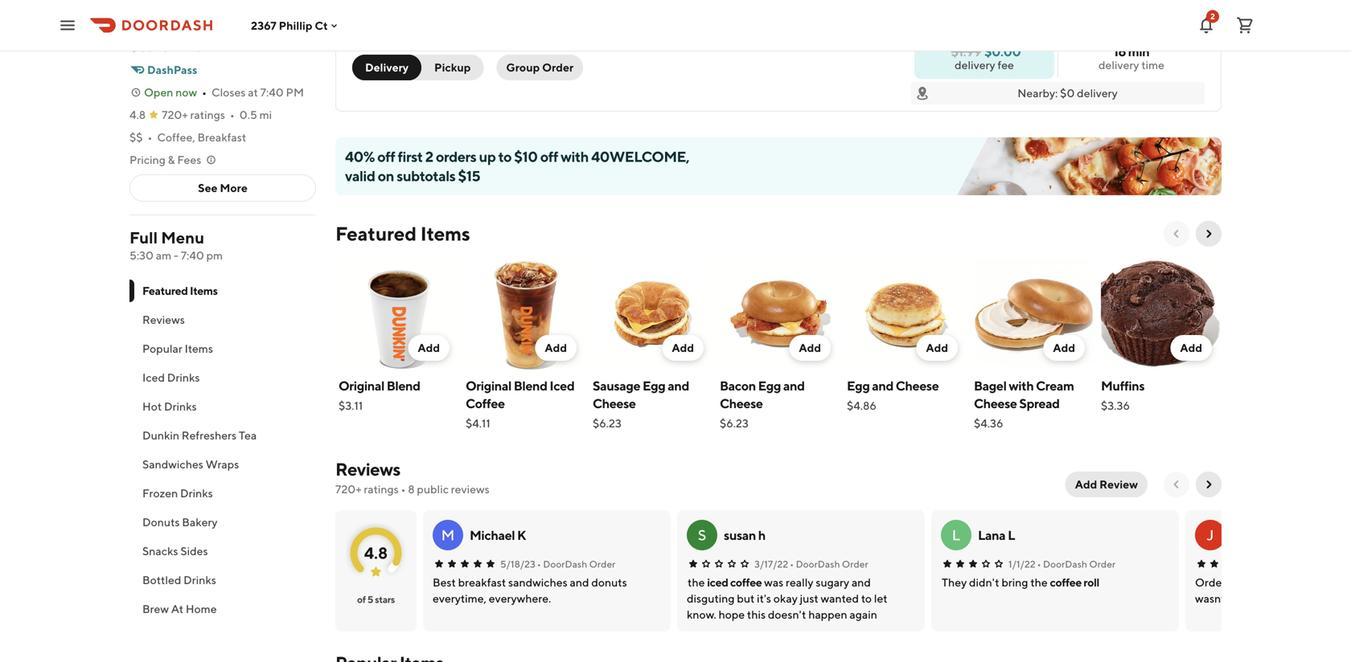 Task type: vqa. For each thing, say whether or not it's contained in the screenshot.
"Drinks" associated with Bottled Drinks
yes



Task type: describe. For each thing, give the bounding box(es) containing it.
-
[[174, 249, 179, 262]]

phillip
[[279, 19, 313, 32]]

1/1/22
[[1009, 559, 1036, 570]]

cheese for bacon egg and cheese
[[720, 396, 763, 412]]

0 horizontal spatial 720+
[[162, 108, 188, 121]]

to
[[498, 148, 512, 165]]

coffee
[[466, 396, 505, 412]]

more
[[220, 181, 248, 195]]

hot drinks button
[[130, 393, 316, 422]]

$6.23 for bacon egg and cheese
[[720, 417, 749, 430]]

iced inside original blend iced coffee $4.11
[[550, 379, 575, 394]]

store
[[130, 36, 170, 55]]

popular
[[142, 342, 182, 356]]

egg for sausage
[[643, 379, 666, 394]]

drinks for bottled drinks
[[184, 574, 216, 587]]

reviews for reviews 720+ ratings • 8 public reviews
[[335, 459, 400, 480]]

doordash for l
[[1043, 559, 1088, 570]]

hot drinks
[[142, 400, 197, 414]]

nearby:
[[1018, 86, 1058, 100]]

bagel with cream cheese spread image
[[974, 257, 1095, 371]]

$6.23 for sausage egg and cheese
[[593, 417, 622, 430]]

frozen
[[142, 487, 178, 500]]

delivery for $0
[[1077, 86, 1118, 100]]

muffins $3.36
[[1101, 379, 1145, 413]]

blend for $3.11
[[387, 379, 420, 394]]

$1.99
[[951, 44, 982, 59]]

40welcome,
[[591, 148, 690, 165]]

info
[[173, 36, 204, 55]]

original blend image
[[339, 257, 459, 371]]

drinks for hot drinks
[[164, 400, 197, 414]]

with inside 40% off first 2 orders up to $10 off with 40welcome, valid on subtotals $15
[[561, 148, 589, 165]]

previous image
[[1171, 479, 1183, 492]]

on
[[378, 167, 394, 185]]

• doordash order for l
[[1037, 559, 1116, 570]]

see
[[198, 181, 218, 195]]

$15
[[458, 167, 480, 185]]

snacks sides button
[[130, 537, 316, 566]]

$$ • coffee, breakfast
[[130, 131, 246, 144]]

at
[[248, 86, 258, 99]]

5/18/23
[[500, 559, 536, 570]]

1 horizontal spatial 2
[[1211, 12, 1216, 21]]

1 horizontal spatial featured items
[[335, 222, 470, 245]]

first
[[398, 148, 423, 165]]

iced drinks
[[142, 371, 200, 385]]

donuts
[[142, 516, 180, 529]]

&
[[168, 153, 175, 167]]

sandwiches wraps
[[142, 458, 239, 471]]

Pickup radio
[[412, 55, 484, 80]]

reviews for reviews
[[142, 313, 185, 327]]

add button for bacon egg and cheese
[[790, 335, 831, 361]]

popular items button
[[130, 335, 316, 364]]

pricing & fees button
[[130, 152, 217, 168]]

bagel
[[974, 379, 1007, 394]]

egg inside "egg and cheese $4.86"
[[847, 379, 870, 394]]

bakery
[[182, 516, 218, 529]]

iced coffee
[[707, 576, 762, 590]]

hot
[[142, 400, 162, 414]]

review
[[1100, 478, 1138, 492]]

of 5 stars
[[357, 595, 395, 606]]

blend for iced
[[514, 379, 548, 394]]

add for muffins
[[1181, 342, 1203, 355]]

$4.86
[[847, 399, 877, 413]]

popular items
[[142, 342, 213, 356]]

home
[[186, 603, 217, 616]]

closes
[[212, 86, 246, 99]]

5
[[368, 595, 373, 606]]

• right 3/17/22
[[790, 559, 794, 570]]

original blend iced coffee image
[[466, 257, 586, 371]]

orders
[[436, 148, 477, 165]]

stars
[[375, 595, 395, 606]]

time
[[1142, 58, 1165, 72]]

pm
[[206, 249, 223, 262]]

lana l
[[978, 528, 1015, 543]]

sausage egg and cheese image
[[593, 257, 714, 371]]

pricing & fees
[[130, 153, 201, 167]]

full menu 5:30 am - 7:40 pm
[[130, 228, 223, 262]]

min
[[1129, 44, 1150, 59]]

• right the now on the top of page
[[202, 86, 207, 99]]

brew
[[142, 603, 169, 616]]

• inside reviews 720+ ratings • 8 public reviews
[[401, 483, 406, 496]]

donuts bakery button
[[130, 508, 316, 537]]

group order button
[[497, 55, 583, 80]]

add button for original blend
[[408, 335, 450, 361]]

snacks sides
[[142, 545, 208, 558]]

bagel with cream cheese spread $4.36
[[974, 379, 1074, 430]]

susan
[[724, 528, 756, 543]]

at
[[171, 603, 183, 616]]

add for original blend
[[418, 342, 440, 355]]

bacon egg and cheese $6.23
[[720, 379, 805, 430]]

$0.00
[[985, 44, 1021, 59]]

drinks for iced drinks
[[167, 371, 200, 385]]

frozen drinks button
[[130, 479, 316, 508]]

$3.11
[[339, 399, 363, 413]]

next image
[[1203, 479, 1216, 492]]

add button for sausage egg and cheese
[[662, 335, 704, 361]]

cheese for sausage egg and cheese
[[593, 396, 636, 412]]

egg and cheese $4.86
[[847, 379, 939, 413]]

and for bacon egg and cheese
[[784, 379, 805, 394]]

now
[[176, 86, 197, 99]]

add button for egg and cheese
[[917, 335, 958, 361]]

of
[[357, 595, 366, 606]]

store info
[[130, 36, 204, 55]]

wraps
[[206, 458, 239, 471]]

bottled drinks button
[[130, 566, 316, 595]]

1 horizontal spatial 7:40
[[260, 86, 284, 99]]

mi
[[260, 108, 272, 121]]

donuts bakery
[[142, 516, 218, 529]]

order inside button
[[542, 61, 574, 74]]

720+ inside reviews 720+ ratings • 8 public reviews
[[335, 483, 362, 496]]

ratings inside reviews 720+ ratings • 8 public reviews
[[364, 483, 399, 496]]

bottled
[[142, 574, 181, 587]]

add review button
[[1066, 472, 1148, 498]]

cheese inside "egg and cheese $4.86"
[[896, 379, 939, 394]]

$1.99 $0.00 delivery fee
[[951, 44, 1021, 72]]

0.5
[[240, 108, 257, 121]]

sausage
[[593, 379, 641, 394]]

egg for bacon
[[758, 379, 781, 394]]

2367 phillip ct
[[251, 19, 328, 32]]

coffee roll
[[1050, 576, 1100, 590]]

• doordash order for s
[[790, 559, 869, 570]]

up
[[479, 148, 496, 165]]

order methods option group
[[352, 55, 484, 80]]

add for bagel with cream cheese spread
[[1053, 342, 1076, 355]]

0 horizontal spatial 4.8
[[130, 108, 146, 121]]

coffee inside 'button'
[[730, 576, 762, 590]]



Task type: locate. For each thing, give the bounding box(es) containing it.
7:40 right -
[[181, 249, 204, 262]]

order for m
[[589, 559, 616, 570]]

add for original blend iced coffee
[[545, 342, 567, 355]]

2 blend from the left
[[514, 379, 548, 394]]

1 • doordash order from the left
[[537, 559, 616, 570]]

delivery
[[955, 58, 996, 72], [1099, 58, 1140, 72], [1077, 86, 1118, 100]]

1 original from the left
[[339, 379, 384, 394]]

1 off from the left
[[377, 148, 395, 165]]

blend down original blend iced coffee image
[[514, 379, 548, 394]]

$6.23 inside sausage egg and cheese $6.23
[[593, 417, 622, 430]]

previous button of carousel image
[[1171, 228, 1183, 241]]

ratings
[[190, 108, 225, 121], [364, 483, 399, 496]]

0 horizontal spatial • doordash order
[[537, 559, 616, 570]]

3/17/22
[[755, 559, 789, 570]]

2 inside 40% off first 2 orders up to $10 off with 40welcome, valid on subtotals $15
[[425, 148, 433, 165]]

2 left 0 items, open order cart image
[[1211, 12, 1216, 21]]

0 vertical spatial ratings
[[190, 108, 225, 121]]

4.8
[[130, 108, 146, 121], [364, 544, 388, 563]]

$3.36
[[1101, 399, 1130, 413]]

2 add button from the left
[[535, 335, 577, 361]]

1 horizontal spatial blend
[[514, 379, 548, 394]]

egg and cheese image
[[847, 257, 968, 371]]

bacon
[[720, 379, 756, 394]]

order for s
[[842, 559, 869, 570]]

frozen drinks
[[142, 487, 213, 500]]

2 and from the left
[[784, 379, 805, 394]]

valid
[[345, 167, 375, 185]]

egg right the bacon
[[758, 379, 781, 394]]

dunkin
[[142, 429, 179, 442]]

off
[[377, 148, 395, 165], [540, 148, 558, 165]]

egg inside bacon egg and cheese $6.23
[[758, 379, 781, 394]]

reviews inside button
[[142, 313, 185, 327]]

Delivery radio
[[352, 55, 422, 80]]

delivery
[[365, 61, 409, 74]]

notification bell image
[[1197, 16, 1216, 35]]

michael k
[[470, 528, 526, 543]]

add button for original blend iced coffee
[[535, 335, 577, 361]]

0 horizontal spatial $6.23
[[593, 417, 622, 430]]

reviews inside reviews 720+ ratings • 8 public reviews
[[335, 459, 400, 480]]

8
[[408, 483, 415, 496]]

2 $6.23 from the left
[[720, 417, 749, 430]]

muffins image
[[1101, 257, 1222, 371]]

and right the bacon
[[784, 379, 805, 394]]

add for egg and cheese
[[926, 342, 949, 355]]

original up coffee
[[466, 379, 512, 394]]

l
[[952, 527, 961, 544], [1008, 528, 1015, 543]]

1 doordash from the left
[[543, 559, 587, 570]]

cheese down sausage
[[593, 396, 636, 412]]

j
[[1207, 527, 1214, 544]]

items inside button
[[185, 342, 213, 356]]

pricing
[[130, 153, 166, 167]]

egg inside sausage egg and cheese $6.23
[[643, 379, 666, 394]]

drinks up 'bakery'
[[180, 487, 213, 500]]

$6.23 down the bacon
[[720, 417, 749, 430]]

coffee,
[[157, 131, 195, 144]]

featured items heading
[[335, 221, 470, 247]]

2 doordash from the left
[[796, 559, 840, 570]]

see more button
[[130, 175, 315, 201]]

featured items down -
[[142, 284, 218, 298]]

drinks down popular items
[[167, 371, 200, 385]]

• doordash order right 5/18/23
[[537, 559, 616, 570]]

and for sausage egg and cheese
[[668, 379, 689, 394]]

1 horizontal spatial featured
[[335, 222, 417, 245]]

0 horizontal spatial l
[[952, 527, 961, 544]]

1 vertical spatial reviews
[[335, 459, 400, 480]]

2 horizontal spatial and
[[872, 379, 894, 394]]

group order
[[506, 61, 574, 74]]

and inside "egg and cheese $4.86"
[[872, 379, 894, 394]]

2
[[1211, 12, 1216, 21], [425, 148, 433, 165]]

1 $6.23 from the left
[[593, 417, 622, 430]]

$6.23 down sausage
[[593, 417, 622, 430]]

add button for muffins
[[1171, 335, 1212, 361]]

cheese down bagel
[[974, 396, 1017, 412]]

6 add button from the left
[[1044, 335, 1085, 361]]

• closes at 7:40 pm
[[202, 86, 304, 99]]

egg right sausage
[[643, 379, 666, 394]]

featured items
[[335, 222, 470, 245], [142, 284, 218, 298]]

ratings down reviews link
[[364, 483, 399, 496]]

reviews up popular
[[142, 313, 185, 327]]

1 horizontal spatial 4.8
[[364, 544, 388, 563]]

dashpass
[[147, 63, 197, 76]]

blend inside original blend $3.11
[[387, 379, 420, 394]]

0 horizontal spatial egg
[[643, 379, 666, 394]]

7 add button from the left
[[1171, 335, 1212, 361]]

coffee
[[730, 576, 762, 590], [1050, 576, 1082, 590]]

2 right 'first' at top left
[[425, 148, 433, 165]]

• left "8"
[[401, 483, 406, 496]]

delivery left time
[[1099, 58, 1140, 72]]

3 and from the left
[[872, 379, 894, 394]]

3 • doordash order from the left
[[1037, 559, 1116, 570]]

with inside bagel with cream cheese spread $4.36
[[1009, 379, 1034, 394]]

0 horizontal spatial 7:40
[[181, 249, 204, 262]]

2 off from the left
[[540, 148, 558, 165]]

dunkin refreshers tea
[[142, 429, 257, 442]]

0 vertical spatial featured
[[335, 222, 417, 245]]

0 items, open order cart image
[[1236, 16, 1255, 35]]

tea
[[239, 429, 257, 442]]

1 egg from the left
[[643, 379, 666, 394]]

4 add button from the left
[[790, 335, 831, 361]]

coffee right iced
[[730, 576, 762, 590]]

0 vertical spatial 7:40
[[260, 86, 284, 99]]

$6.23 inside bacon egg and cheese $6.23
[[720, 417, 749, 430]]

delivery inside 16 min delivery time
[[1099, 58, 1140, 72]]

0 vertical spatial items
[[421, 222, 470, 245]]

michael
[[470, 528, 515, 543]]

$10
[[514, 148, 538, 165]]

next button of carousel image
[[1203, 228, 1216, 241]]

delivery for min
[[1099, 58, 1140, 72]]

off right $10
[[540, 148, 558, 165]]

1 coffee from the left
[[730, 576, 762, 590]]

720+ up coffee,
[[162, 108, 188, 121]]

sausage egg and cheese $6.23
[[593, 379, 689, 430]]

drinks right hot at the left bottom of page
[[164, 400, 197, 414]]

items right popular
[[185, 342, 213, 356]]

iced drinks button
[[130, 364, 316, 393]]

full
[[130, 228, 158, 247]]

7:40 right at
[[260, 86, 284, 99]]

add for bacon egg and cheese
[[799, 342, 821, 355]]

1 and from the left
[[668, 379, 689, 394]]

h
[[758, 528, 766, 543]]

1 vertical spatial featured items
[[142, 284, 218, 298]]

items inside heading
[[421, 222, 470, 245]]

drinks for frozen drinks
[[180, 487, 213, 500]]

k
[[517, 528, 526, 543]]

reviews down $3.11
[[335, 459, 400, 480]]

• right 1/1/22
[[1037, 559, 1042, 570]]

items down subtotals
[[421, 222, 470, 245]]

• right $$
[[148, 131, 152, 144]]

• right 5/18/23
[[537, 559, 541, 570]]

0 horizontal spatial featured items
[[142, 284, 218, 298]]

1 horizontal spatial off
[[540, 148, 558, 165]]

0 vertical spatial 720+
[[162, 108, 188, 121]]

1 vertical spatial 720+
[[335, 483, 362, 496]]

cheese for bagel with cream cheese spread
[[974, 396, 1017, 412]]

0 horizontal spatial blend
[[387, 379, 420, 394]]

add for sausage egg and cheese
[[672, 342, 694, 355]]

l left the lana
[[952, 527, 961, 544]]

2 horizontal spatial • doordash order
[[1037, 559, 1116, 570]]

0 vertical spatial with
[[561, 148, 589, 165]]

original for original blend iced coffee
[[466, 379, 512, 394]]

ct
[[315, 19, 328, 32]]

2367 phillip ct button
[[251, 19, 341, 32]]

featured down am
[[142, 284, 188, 298]]

iced up hot at the left bottom of page
[[142, 371, 165, 385]]

iced
[[707, 576, 728, 590]]

1 vertical spatial with
[[1009, 379, 1034, 394]]

open menu image
[[58, 16, 77, 35]]

• doordash order
[[537, 559, 616, 570], [790, 559, 869, 570], [1037, 559, 1116, 570]]

original for original blend
[[339, 379, 384, 394]]

720+ down reviews link
[[335, 483, 362, 496]]

0 vertical spatial reviews
[[142, 313, 185, 327]]

2 original from the left
[[466, 379, 512, 394]]

2 vertical spatial items
[[185, 342, 213, 356]]

reviews 720+ ratings • 8 public reviews
[[335, 459, 490, 496]]

1 vertical spatial featured
[[142, 284, 188, 298]]

1 vertical spatial 2
[[425, 148, 433, 165]]

refreshers
[[182, 429, 237, 442]]

0.5 mi
[[240, 108, 272, 121]]

bacon egg and cheese image
[[720, 257, 841, 371]]

items up reviews button
[[190, 284, 218, 298]]

fees
[[177, 153, 201, 167]]

3 add button from the left
[[662, 335, 704, 361]]

featured inside heading
[[335, 222, 417, 245]]

0 horizontal spatial coffee
[[730, 576, 762, 590]]

0 vertical spatial 4.8
[[130, 108, 146, 121]]

nearby: $0 delivery
[[1018, 86, 1118, 100]]

0 horizontal spatial featured
[[142, 284, 188, 298]]

1 horizontal spatial coffee
[[1050, 576, 1082, 590]]

0 horizontal spatial reviews
[[142, 313, 185, 327]]

cream
[[1036, 379, 1074, 394]]

0 horizontal spatial and
[[668, 379, 689, 394]]

cheese inside bagel with cream cheese spread $4.36
[[974, 396, 1017, 412]]

• left "0.5"
[[230, 108, 235, 121]]

0 horizontal spatial iced
[[142, 371, 165, 385]]

1 blend from the left
[[387, 379, 420, 394]]

1 horizontal spatial doordash
[[796, 559, 840, 570]]

2 • doordash order from the left
[[790, 559, 869, 570]]

4.8 up of 5 stars
[[364, 544, 388, 563]]

0 horizontal spatial doordash
[[543, 559, 587, 570]]

order for l
[[1090, 559, 1116, 570]]

original inside original blend iced coffee $4.11
[[466, 379, 512, 394]]

5 add button from the left
[[917, 335, 958, 361]]

susan h
[[724, 528, 766, 543]]

delivery right $0
[[1077, 86, 1118, 100]]

cheese down the bacon
[[720, 396, 763, 412]]

2 horizontal spatial doordash
[[1043, 559, 1088, 570]]

1 horizontal spatial egg
[[758, 379, 781, 394]]

reviews button
[[130, 306, 316, 335]]

2 horizontal spatial egg
[[847, 379, 870, 394]]

sandwiches wraps button
[[130, 451, 316, 479]]

1 vertical spatial ratings
[[364, 483, 399, 496]]

0 horizontal spatial ratings
[[190, 108, 225, 121]]

and inside sausage egg and cheese $6.23
[[668, 379, 689, 394]]

egg
[[643, 379, 666, 394], [758, 379, 781, 394], [847, 379, 870, 394]]

muffins
[[1101, 379, 1145, 394]]

0 vertical spatial 2
[[1211, 12, 1216, 21]]

7:40 inside full menu 5:30 am - 7:40 pm
[[181, 249, 204, 262]]

1 horizontal spatial with
[[1009, 379, 1034, 394]]

and inside bacon egg and cheese $6.23
[[784, 379, 805, 394]]

delivery for $0.00
[[955, 58, 996, 72]]

open
[[144, 86, 173, 99]]

coffee left roll
[[1050, 576, 1082, 590]]

doordash for m
[[543, 559, 587, 570]]

blend inside original blend iced coffee $4.11
[[514, 379, 548, 394]]

dunkin refreshers tea button
[[130, 422, 316, 451]]

featured down on
[[335, 222, 417, 245]]

egg up $4.86
[[847, 379, 870, 394]]

iced inside button
[[142, 371, 165, 385]]

2 egg from the left
[[758, 379, 781, 394]]

• doordash order right 3/17/22
[[790, 559, 869, 570]]

0 horizontal spatial off
[[377, 148, 395, 165]]

m
[[441, 527, 455, 544]]

ratings up breakfast
[[190, 108, 225, 121]]

order
[[542, 61, 574, 74], [589, 559, 616, 570], [842, 559, 869, 570], [1090, 559, 1116, 570]]

subtotals
[[397, 167, 456, 185]]

original blend $3.11
[[339, 379, 420, 413]]

1 horizontal spatial iced
[[550, 379, 575, 394]]

brew at home
[[142, 603, 217, 616]]

0 horizontal spatial 2
[[425, 148, 433, 165]]

5:30
[[130, 249, 154, 262]]

delivery left fee
[[955, 58, 996, 72]]

drinks up home
[[184, 574, 216, 587]]

1 vertical spatial 4.8
[[364, 544, 388, 563]]

720+ ratings •
[[162, 108, 235, 121]]

iced left sausage
[[550, 379, 575, 394]]

sandwiches
[[142, 458, 203, 471]]

3 egg from the left
[[847, 379, 870, 394]]

0 horizontal spatial original
[[339, 379, 384, 394]]

original inside original blend $3.11
[[339, 379, 384, 394]]

doordash right 5/18/23
[[543, 559, 587, 570]]

featured items down on
[[335, 222, 470, 245]]

1 vertical spatial items
[[190, 284, 218, 298]]

1 horizontal spatial 720+
[[335, 483, 362, 496]]

0 horizontal spatial with
[[561, 148, 589, 165]]

with right $10
[[561, 148, 589, 165]]

4.8 up $$
[[130, 108, 146, 121]]

3 doordash from the left
[[1043, 559, 1088, 570]]

featured
[[335, 222, 417, 245], [142, 284, 188, 298]]

1 vertical spatial 7:40
[[181, 249, 204, 262]]

brew at home button
[[130, 595, 316, 624]]

open now
[[144, 86, 197, 99]]

1 add button from the left
[[408, 335, 450, 361]]

cheese left bagel
[[896, 379, 939, 394]]

items
[[421, 222, 470, 245], [190, 284, 218, 298], [185, 342, 213, 356]]

$4.11
[[466, 417, 491, 430]]

1 horizontal spatial • doordash order
[[790, 559, 869, 570]]

1 horizontal spatial original
[[466, 379, 512, 394]]

0 vertical spatial featured items
[[335, 222, 470, 245]]

1 horizontal spatial ratings
[[364, 483, 399, 496]]

cheese inside sausage egg and cheese $6.23
[[593, 396, 636, 412]]

pickup
[[434, 61, 471, 74]]

$0
[[1060, 86, 1075, 100]]

1 horizontal spatial reviews
[[335, 459, 400, 480]]

add button for bagel with cream cheese spread
[[1044, 335, 1085, 361]]

delivery inside the $1.99 $0.00 delivery fee
[[955, 58, 996, 72]]

doordash for s
[[796, 559, 840, 570]]

l right the lana
[[1008, 528, 1015, 543]]

coffee roll button
[[1050, 575, 1100, 591]]

doordash right 3/17/22
[[796, 559, 840, 570]]

and left the bacon
[[668, 379, 689, 394]]

• doordash order for m
[[537, 559, 616, 570]]

and up $4.86
[[872, 379, 894, 394]]

coffee inside button
[[1050, 576, 1082, 590]]

doordash up coffee roll
[[1043, 559, 1088, 570]]

blend down the original blend image at the left of page
[[387, 379, 420, 394]]

with up spread
[[1009, 379, 1034, 394]]

roll
[[1084, 576, 1100, 590]]

2 coffee from the left
[[1050, 576, 1082, 590]]

snacks
[[142, 545, 178, 558]]

original up $3.11
[[339, 379, 384, 394]]

cheese inside bacon egg and cheese $6.23
[[720, 396, 763, 412]]

1 horizontal spatial $6.23
[[720, 417, 749, 430]]

• doordash order up coffee roll
[[1037, 559, 1116, 570]]

off up on
[[377, 148, 395, 165]]

1 horizontal spatial l
[[1008, 528, 1015, 543]]

1 horizontal spatial and
[[784, 379, 805, 394]]



